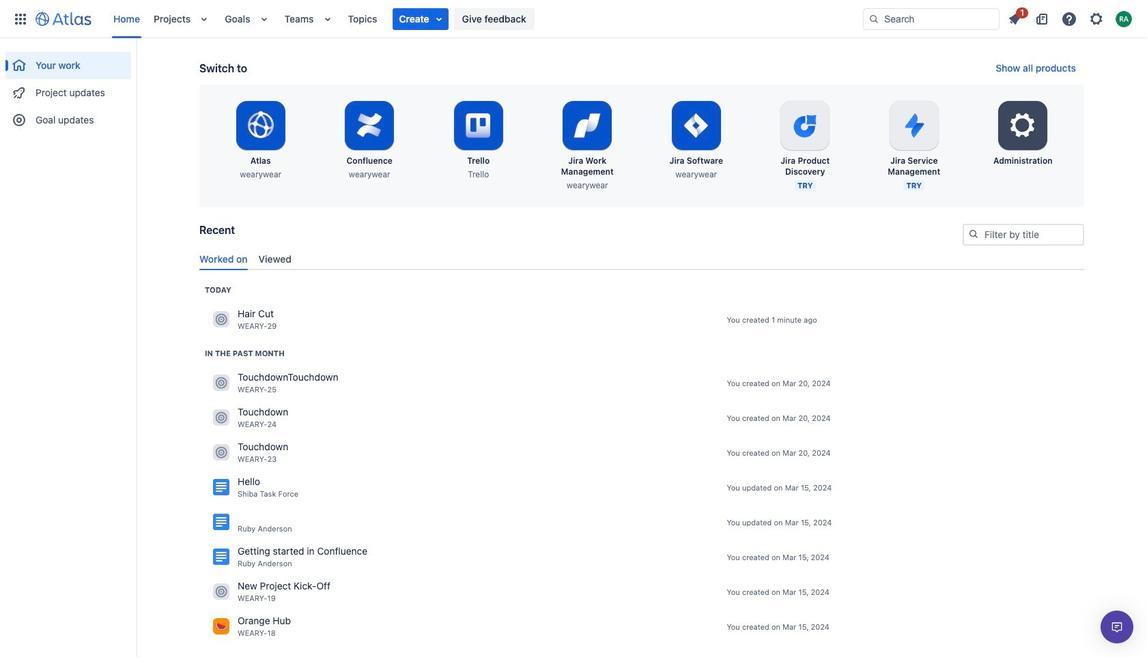 Task type: vqa. For each thing, say whether or not it's contained in the screenshot.
bottom approved
no



Task type: locate. For each thing, give the bounding box(es) containing it.
townsquare image
[[213, 312, 230, 328], [213, 375, 230, 392], [213, 410, 230, 426], [213, 445, 230, 461], [213, 584, 230, 601]]

list
[[107, 0, 863, 38], [1003, 5, 1139, 30]]

search image
[[869, 13, 880, 24]]

0 vertical spatial heading
[[205, 285, 231, 296]]

banner
[[0, 0, 1148, 38]]

top element
[[8, 0, 863, 38]]

0 horizontal spatial list item
[[392, 8, 449, 30]]

None search field
[[863, 8, 1000, 30]]

2 townsquare image from the top
[[213, 375, 230, 392]]

settings image
[[1007, 109, 1040, 142]]

1 heading from the top
[[205, 285, 231, 296]]

confluence image
[[213, 549, 230, 566]]

5 townsquare image from the top
[[213, 584, 230, 601]]

confluence image
[[213, 480, 230, 496], [213, 515, 230, 531]]

1 vertical spatial heading
[[205, 348, 285, 359]]

tab list
[[194, 248, 1090, 270]]

heading for 1st townsquare image from the top of the page
[[205, 285, 231, 296]]

4 townsquare image from the top
[[213, 445, 230, 461]]

0 horizontal spatial list
[[107, 0, 863, 38]]

list item
[[1003, 5, 1029, 30], [392, 8, 449, 30]]

2 heading from the top
[[205, 348, 285, 359]]

1 vertical spatial confluence image
[[213, 515, 230, 531]]

heading
[[205, 285, 231, 296], [205, 348, 285, 359]]

help image
[[1062, 11, 1078, 27]]

0 vertical spatial confluence image
[[213, 480, 230, 496]]

3 townsquare image from the top
[[213, 410, 230, 426]]

group
[[5, 38, 131, 138]]



Task type: describe. For each thing, give the bounding box(es) containing it.
heading for fourth townsquare image from the bottom
[[205, 348, 285, 359]]

switch to... image
[[12, 11, 29, 27]]

account image
[[1116, 11, 1133, 27]]

2 confluence image from the top
[[213, 515, 230, 531]]

1 horizontal spatial list item
[[1003, 5, 1029, 30]]

settings image
[[1089, 11, 1105, 27]]

1 townsquare image from the top
[[213, 312, 230, 328]]

townsquare image
[[213, 619, 230, 635]]

open intercom messenger image
[[1109, 620, 1126, 636]]

1 horizontal spatial list
[[1003, 5, 1139, 30]]

list item inside top element
[[392, 8, 449, 30]]

Search field
[[863, 8, 1000, 30]]

1 confluence image from the top
[[213, 480, 230, 496]]

Filter by title field
[[965, 225, 1083, 245]]

search image
[[969, 229, 980, 240]]

notifications image
[[1007, 11, 1023, 27]]



